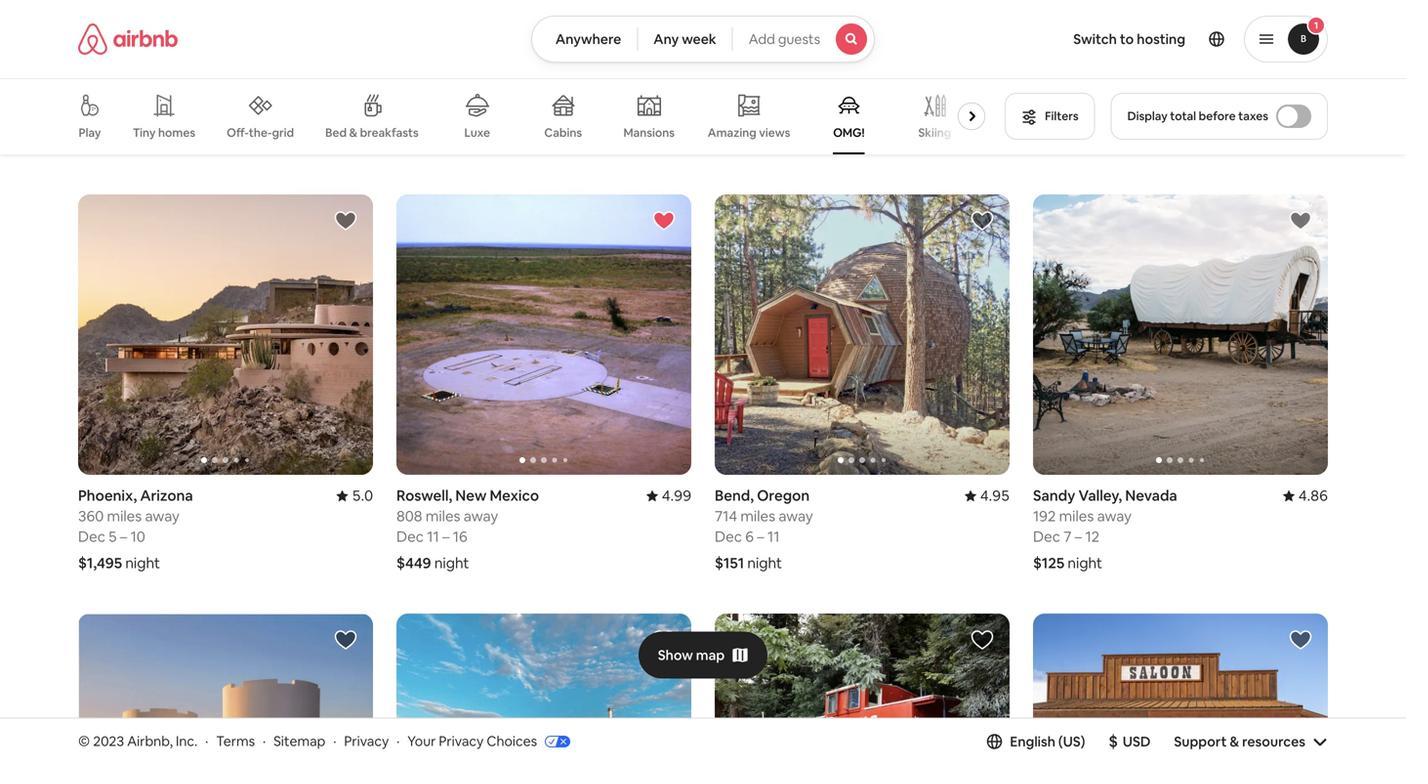 Task type: locate. For each thing, give the bounding box(es) containing it.
22 right 17
[[455, 108, 472, 127]]

1 inside dropdown button
[[1315, 19, 1319, 32]]

miles down 'delgada,'
[[437, 87, 471, 106]]

ponta delgada, portugal 4,952 miles away dec 17 – 22 $143 night
[[397, 67, 564, 153]]

dec down 714
[[715, 527, 743, 546]]

uk up the 27
[[139, 67, 160, 86]]

grid
[[272, 125, 294, 140]]

· right "terms" at the left
[[263, 732, 266, 750]]

english
[[1011, 733, 1056, 750]]

$214
[[78, 134, 110, 153]]

miles up 5
[[107, 506, 142, 525]]

0 horizontal spatial privacy
[[344, 732, 389, 750]]

1 uk from the left
[[139, 67, 160, 86]]

add to wishlist: phoenix, arizona image
[[334, 209, 358, 232]]

bend, oregon 714 miles away dec 6 – 11 $151 night
[[715, 486, 814, 572]]

3 · from the left
[[333, 732, 337, 750]]

1 11 from the left
[[427, 527, 439, 546]]

11 inside roswell, new mexico 808 miles away dec 11 – 16 $449 night
[[427, 527, 439, 546]]

$226
[[715, 134, 749, 153]]

0 horizontal spatial 22
[[109, 108, 125, 127]]

support
[[1175, 733, 1228, 750]]

1 horizontal spatial privacy
[[439, 732, 484, 750]]

4.99 out of 5 average rating image
[[647, 486, 692, 505]]

omg!
[[834, 125, 865, 140]]

2 horizontal spatial 6
[[1084, 108, 1093, 127]]

privacy left 'your'
[[344, 732, 389, 750]]

5.0 down 1 dropdown button
[[1308, 67, 1329, 86]]

night inside bend, oregon 714 miles away dec 6 – 11 $151 night
[[748, 553, 783, 572]]

· left privacy link
[[333, 732, 337, 750]]

$449
[[397, 553, 432, 572]]

– inside bend, oregon 714 miles away dec 6 – 11 $151 night
[[758, 527, 765, 546]]

0 horizontal spatial 11
[[427, 527, 439, 546]]

dec down 808 in the left bottom of the page
[[397, 527, 424, 546]]

add to wishlist: bend, oregon image
[[971, 209, 995, 232]]

away down new
[[464, 506, 498, 525]]

11
[[427, 527, 439, 546], [768, 527, 780, 546]]

& right support
[[1231, 733, 1240, 750]]

– inside roswell, new mexico 808 miles away dec 11 – 16 $449 night
[[443, 527, 450, 546]]

6 down bend,
[[746, 527, 754, 546]]

privacy link
[[344, 732, 389, 750]]

miles inside sandy valley, nevada 192 miles away dec 7 – 12 $125 night
[[1060, 506, 1095, 525]]

0 vertical spatial 5.0
[[1308, 67, 1329, 86]]

away inside redberth, uk 5,284 miles away dec 1 – 6 $226 night
[[793, 87, 828, 106]]

1 horizontal spatial 6
[[766, 108, 774, 127]]

roswell,
[[397, 486, 453, 505]]

6 inside redberth, uk 5,284 miles away dec 1 – 6 $226 night
[[766, 108, 774, 127]]

filters button
[[1006, 93, 1096, 140]]

dec down 5,284
[[715, 108, 743, 127]]

5.0 out of 5 average rating image left roswell,
[[337, 486, 373, 505]]

1 horizontal spatial 1
[[1064, 108, 1070, 127]]

2 11 from the left
[[768, 527, 780, 546]]

$143
[[397, 134, 429, 153]]

–
[[128, 108, 136, 127], [444, 108, 452, 127], [755, 108, 762, 127], [1074, 108, 1081, 127], [120, 527, 127, 546], [443, 527, 450, 546], [758, 527, 765, 546], [1075, 527, 1083, 546]]

anywhere button
[[531, 16, 638, 63]]

0 vertical spatial &
[[349, 125, 358, 140]]

miles inside ponta delgada, portugal 4,952 miles away dec 17 – 22 $143 night
[[437, 87, 471, 106]]

1 horizontal spatial 5.0
[[1308, 67, 1329, 86]]

miles up filters
[[1058, 87, 1093, 106]]

your privacy choices link
[[408, 732, 571, 751]]

1 horizontal spatial 11
[[768, 527, 780, 546]]

1 horizontal spatial uk
[[787, 67, 808, 86]]

away
[[157, 87, 191, 106], [475, 87, 509, 106], [793, 87, 828, 106], [1096, 87, 1130, 106], [145, 506, 180, 525], [464, 506, 498, 525], [779, 506, 814, 525], [1098, 506, 1132, 525]]

0 horizontal spatial 5.0 out of 5 average rating image
[[337, 486, 373, 505]]

© 2023 airbnb, inc. ·
[[78, 732, 209, 750]]

tiny
[[133, 125, 156, 140]]

mansions
[[624, 125, 675, 140]]

night right $6,500
[[1084, 134, 1119, 153]]

22 inside ponta delgada, portugal 4,952 miles away dec 17 – 22 $143 night
[[455, 108, 472, 127]]

week
[[682, 30, 717, 48]]

$
[[1109, 731, 1119, 751]]

&
[[349, 125, 358, 140], [1231, 733, 1240, 750]]

add to wishlist: tetonia, idaho image
[[1290, 628, 1313, 652]]

choices
[[487, 732, 538, 750]]

1 horizontal spatial 5.0 out of 5 average rating image
[[1292, 67, 1329, 86]]

bend,
[[715, 486, 754, 505]]

add to wishlist: joshua tree, california image
[[334, 628, 358, 652]]

amazing views
[[708, 125, 791, 140]]

2 · from the left
[[263, 732, 266, 750]]

5.0 out of 5 average rating image
[[1292, 67, 1329, 86], [337, 486, 373, 505]]

5.0 left roswell,
[[352, 486, 373, 505]]

11 down oregon
[[768, 527, 780, 546]]

away down arizona on the bottom of the page
[[145, 506, 180, 525]]

night inside ponta delgada, portugal 4,952 miles away dec 17 – 22 $143 night
[[432, 134, 467, 153]]

away up homes
[[157, 87, 191, 106]]

1
[[1315, 19, 1319, 32], [746, 108, 752, 127], [1064, 108, 1070, 127]]

5.0 out of 5 average rating image for joshua tree, california 116 miles away dec 1 – 6 $6,500 night
[[1292, 67, 1329, 86]]

away down oregon
[[779, 506, 814, 525]]

redberth,
[[715, 67, 784, 86]]

$151
[[715, 553, 745, 572]]

1 inside joshua tree, california 116 miles away dec 1 – 6 $6,500 night
[[1064, 108, 1070, 127]]

drimnin,
[[78, 67, 136, 86]]

miles up 16
[[426, 506, 461, 525]]

· right inc.
[[205, 732, 209, 750]]

5.0 for phoenix, arizona 360 miles away dec 5 – 10 $1,495 night
[[352, 486, 373, 505]]

night down 16
[[435, 553, 469, 572]]

resources
[[1243, 733, 1306, 750]]

1 vertical spatial 5.0
[[352, 486, 373, 505]]

uk inside redberth, uk 5,284 miles away dec 1 – 6 $226 night
[[787, 67, 808, 86]]

None search field
[[531, 16, 876, 63]]

22 down 5,040
[[109, 108, 125, 127]]

0 vertical spatial 5.0 out of 5 average rating image
[[1292, 67, 1329, 86]]

©
[[78, 732, 90, 750]]

night down 10
[[125, 553, 160, 572]]

away down 'delgada,'
[[475, 87, 509, 106]]

skiing
[[919, 125, 952, 140]]

1 privacy from the left
[[344, 732, 389, 750]]

dec down 360
[[78, 527, 105, 546]]

– inside sandy valley, nevada 192 miles away dec 7 – 12 $125 night
[[1075, 527, 1083, 546]]

profile element
[[899, 0, 1329, 78]]

4.84
[[981, 67, 1010, 86]]

4.94
[[344, 67, 373, 86]]

1 horizontal spatial &
[[1231, 733, 1240, 750]]

night inside sandy valley, nevada 192 miles away dec 7 – 12 $125 night
[[1068, 553, 1103, 572]]

2 horizontal spatial 1
[[1315, 19, 1319, 32]]

4.84 out of 5 average rating image
[[965, 67, 1010, 86]]

dec down the 192
[[1034, 527, 1061, 546]]

0 horizontal spatial 5.0
[[352, 486, 373, 505]]

phoenix,
[[78, 486, 137, 505]]

uk inside the drimnin, uk 5,040 miles away dec 22 – 27 $214 night
[[139, 67, 160, 86]]

0 horizontal spatial uk
[[139, 67, 160, 86]]

away inside sandy valley, nevada 192 miles away dec 7 – 12 $125 night
[[1098, 506, 1132, 525]]

away down valley,
[[1098, 506, 1132, 525]]

off-
[[227, 125, 249, 140]]

miles
[[119, 87, 154, 106], [437, 87, 471, 106], [755, 87, 790, 106], [1058, 87, 1093, 106], [107, 506, 142, 525], [426, 506, 461, 525], [741, 506, 776, 525], [1060, 506, 1095, 525]]

5.0
[[1308, 67, 1329, 86], [352, 486, 373, 505]]

night inside the drimnin, uk 5,040 miles away dec 22 – 27 $214 night
[[113, 134, 148, 153]]

airbnb,
[[127, 732, 173, 750]]

7
[[1064, 527, 1072, 546]]

1 22 from the left
[[109, 108, 125, 127]]

dec inside roswell, new mexico 808 miles away dec 11 – 16 $449 night
[[397, 527, 424, 546]]

– inside ponta delgada, portugal 4,952 miles away dec 17 – 22 $143 night
[[444, 108, 452, 127]]

1 horizontal spatial 22
[[455, 108, 472, 127]]

1 vertical spatial 5.0 out of 5 average rating image
[[337, 486, 373, 505]]

dec down 116
[[1034, 108, 1061, 127]]

amazing
[[708, 125, 757, 140]]

5.0 for joshua tree, california 116 miles away dec 1 – 6 $6,500 night
[[1308, 67, 1329, 86]]

5.0 out of 5 average rating image for phoenix, arizona 360 miles away dec 5 – 10 $1,495 night
[[337, 486, 373, 505]]

night inside roswell, new mexico 808 miles away dec 11 – 16 $449 night
[[435, 553, 469, 572]]

1 · from the left
[[205, 732, 209, 750]]

night down the 27
[[113, 134, 148, 153]]

miles down bend,
[[741, 506, 776, 525]]

4.86 out of 5 average rating image
[[1284, 486, 1329, 505]]

6 right filters
[[1084, 108, 1093, 127]]

2 22 from the left
[[455, 108, 472, 127]]

uk for redberth, uk
[[787, 67, 808, 86]]

add to wishlist: cupertino, california image
[[971, 628, 995, 652]]

anywhere
[[556, 30, 622, 48]]

away down add guests button
[[793, 87, 828, 106]]

0 horizontal spatial 6
[[746, 527, 754, 546]]

guests
[[779, 30, 821, 48]]

night inside phoenix, arizona 360 miles away dec 5 – 10 $1,495 night
[[125, 553, 160, 572]]

night down 17
[[432, 134, 467, 153]]

11 left 16
[[427, 527, 439, 546]]

night right '$226'
[[752, 134, 787, 153]]

map
[[696, 646, 725, 664]]

english (us)
[[1011, 733, 1086, 750]]

uk
[[139, 67, 160, 86], [787, 67, 808, 86]]

dec
[[78, 108, 105, 127], [397, 108, 424, 127], [715, 108, 743, 127], [1034, 108, 1061, 127], [78, 527, 105, 546], [397, 527, 424, 546], [715, 527, 743, 546], [1034, 527, 1061, 546]]

inc.
[[176, 732, 198, 750]]

0 horizontal spatial &
[[349, 125, 358, 140]]

cabins
[[545, 125, 582, 140]]

redberth, uk 5,284 miles away dec 1 – 6 $226 night
[[715, 67, 828, 153]]

miles up 7
[[1060, 506, 1095, 525]]

6 right amazing
[[766, 108, 774, 127]]

·
[[205, 732, 209, 750], [263, 732, 266, 750], [333, 732, 337, 750], [397, 732, 400, 750]]

switch to hosting link
[[1062, 19, 1198, 60]]

dec down 4,952
[[397, 108, 424, 127]]

miles up the 27
[[119, 87, 154, 106]]

miles inside phoenix, arizona 360 miles away dec 5 – 10 $1,495 night
[[107, 506, 142, 525]]

dec inside ponta delgada, portugal 4,952 miles away dec 17 – 22 $143 night
[[397, 108, 424, 127]]

drimnin, uk 5,040 miles away dec 22 – 27 $214 night
[[78, 67, 191, 153]]

2 privacy from the left
[[439, 732, 484, 750]]

miles down redberth,
[[755, 87, 790, 106]]

roswell, new mexico 808 miles away dec 11 – 16 $449 night
[[397, 486, 539, 572]]

new
[[456, 486, 487, 505]]

4 · from the left
[[397, 732, 400, 750]]

6 inside bend, oregon 714 miles away dec 6 – 11 $151 night
[[746, 527, 754, 546]]

– inside joshua tree, california 116 miles away dec 1 – 6 $6,500 night
[[1074, 108, 1081, 127]]

bed
[[325, 125, 347, 140]]

group
[[78, 78, 994, 154], [78, 194, 373, 475], [397, 194, 692, 475], [715, 194, 1010, 475], [1034, 194, 1329, 475], [78, 613, 373, 765], [397, 613, 692, 765], [715, 613, 1010, 765], [1034, 613, 1329, 765]]

1 vertical spatial &
[[1231, 733, 1240, 750]]

away down tree,
[[1096, 87, 1130, 106]]

2 uk from the left
[[787, 67, 808, 86]]

away inside roswell, new mexico 808 miles away dec 11 – 16 $449 night
[[464, 506, 498, 525]]

0 horizontal spatial 1
[[746, 108, 752, 127]]

night right $151
[[748, 553, 783, 572]]

remove from wishlist: roswell, new mexico image
[[653, 209, 676, 232]]

dec down 5,040
[[78, 108, 105, 127]]

valley,
[[1079, 486, 1123, 505]]

night down 12
[[1068, 553, 1103, 572]]

night
[[113, 134, 148, 153], [432, 134, 467, 153], [752, 134, 787, 153], [1084, 134, 1119, 153], [125, 553, 160, 572], [435, 553, 469, 572], [748, 553, 783, 572], [1068, 553, 1103, 572]]

nevada
[[1126, 486, 1178, 505]]

– inside the drimnin, uk 5,040 miles away dec 22 – 27 $214 night
[[128, 108, 136, 127]]

5.0 out of 5 average rating image down 1 dropdown button
[[1292, 67, 1329, 86]]

group containing off-the-grid
[[78, 78, 994, 154]]

· left 'your'
[[397, 732, 400, 750]]

privacy right 'your'
[[439, 732, 484, 750]]

5,040
[[78, 87, 116, 106]]

sitemap link
[[274, 732, 326, 750]]

6
[[766, 108, 774, 127], [1084, 108, 1093, 127], [746, 527, 754, 546]]

& right bed
[[349, 125, 358, 140]]

uk down guests
[[787, 67, 808, 86]]



Task type: vqa. For each thing, say whether or not it's contained in the screenshot.
Dec
yes



Task type: describe. For each thing, give the bounding box(es) containing it.
luxe
[[465, 125, 491, 140]]

miles inside the drimnin, uk 5,040 miles away dec 22 – 27 $214 night
[[119, 87, 154, 106]]

4.95 out of 5 average rating image
[[965, 486, 1010, 505]]

before
[[1199, 108, 1237, 124]]

sitemap
[[274, 732, 326, 750]]

(us)
[[1059, 733, 1086, 750]]

& for resources
[[1231, 733, 1240, 750]]

play
[[79, 125, 101, 140]]

dec inside joshua tree, california 116 miles away dec 1 – 6 $6,500 night
[[1034, 108, 1061, 127]]

add
[[749, 30, 776, 48]]

any
[[654, 30, 679, 48]]

filters
[[1046, 108, 1079, 124]]

miles inside bend, oregon 714 miles away dec 6 – 11 $151 night
[[741, 506, 776, 525]]

to
[[1121, 30, 1135, 48]]

4.93
[[662, 67, 692, 86]]

miles inside joshua tree, california 116 miles away dec 1 – 6 $6,500 night
[[1058, 87, 1093, 106]]

22 inside the drimnin, uk 5,040 miles away dec 22 – 27 $214 night
[[109, 108, 125, 127]]

taxes
[[1239, 108, 1269, 124]]

mexico
[[490, 486, 539, 505]]

hosting
[[1138, 30, 1186, 48]]

delgada,
[[440, 67, 501, 86]]

terms
[[216, 732, 255, 750]]

dec inside the drimnin, uk 5,040 miles away dec 22 – 27 $214 night
[[78, 108, 105, 127]]

uk for drimnin, uk
[[139, 67, 160, 86]]

12
[[1086, 527, 1100, 546]]

usd
[[1124, 733, 1151, 750]]

– inside phoenix, arizona 360 miles away dec 5 – 10 $1,495 night
[[120, 527, 127, 546]]

show
[[658, 646, 694, 664]]

dec inside redberth, uk 5,284 miles away dec 1 – 6 $226 night
[[715, 108, 743, 127]]

joshua
[[1034, 67, 1083, 86]]

total
[[1171, 108, 1197, 124]]

switch
[[1074, 30, 1118, 48]]

portugal
[[504, 67, 564, 86]]

any week
[[654, 30, 717, 48]]

sandy valley, nevada 192 miles away dec 7 – 12 $125 night
[[1034, 486, 1178, 572]]

– inside redberth, uk 5,284 miles away dec 1 – 6 $226 night
[[755, 108, 762, 127]]

808
[[397, 506, 423, 525]]

6 inside joshua tree, california 116 miles away dec 1 – 6 $6,500 night
[[1084, 108, 1093, 127]]

support & resources button
[[1175, 733, 1329, 750]]

away inside ponta delgada, portugal 4,952 miles away dec 17 – 22 $143 night
[[475, 87, 509, 106]]

1 inside redberth, uk 5,284 miles away dec 1 – 6 $226 night
[[746, 108, 752, 127]]

show map button
[[639, 632, 768, 679]]

& for breakfasts
[[349, 125, 358, 140]]

away inside bend, oregon 714 miles away dec 6 – 11 $151 night
[[779, 506, 814, 525]]

5
[[109, 527, 117, 546]]

your privacy choices
[[408, 732, 538, 750]]

16
[[453, 527, 468, 546]]

4.86
[[1299, 486, 1329, 505]]

display total before taxes
[[1128, 108, 1269, 124]]

tiny homes
[[133, 125, 196, 140]]

privacy inside 'link'
[[439, 732, 484, 750]]

any week button
[[637, 16, 733, 63]]

oregon
[[757, 486, 810, 505]]

english (us) button
[[987, 733, 1086, 750]]

11 inside bend, oregon 714 miles away dec 6 – 11 $151 night
[[768, 527, 780, 546]]

add guests
[[749, 30, 821, 48]]

bed & breakfasts
[[325, 125, 419, 140]]

joshua tree, california 116 miles away dec 1 – 6 $6,500 night
[[1034, 67, 1190, 153]]

tree,
[[1086, 67, 1121, 86]]

the-
[[249, 125, 272, 140]]

away inside the drimnin, uk 5,040 miles away dec 22 – 27 $214 night
[[157, 87, 191, 106]]

4.94 out of 5 average rating image
[[328, 67, 373, 86]]

sandy
[[1034, 486, 1076, 505]]

1 button
[[1245, 16, 1329, 63]]

27
[[139, 108, 155, 127]]

$ usd
[[1109, 731, 1151, 751]]

4.95
[[981, 486, 1010, 505]]

2023
[[93, 732, 124, 750]]

your
[[408, 732, 436, 750]]

homes
[[158, 125, 196, 140]]

away inside phoenix, arizona 360 miles away dec 5 – 10 $1,495 night
[[145, 506, 180, 525]]

away inside joshua tree, california 116 miles away dec 1 – 6 $6,500 night
[[1096, 87, 1130, 106]]

arizona
[[140, 486, 193, 505]]

display
[[1128, 108, 1168, 124]]

4.93 out of 5 average rating image
[[647, 67, 692, 86]]

miles inside redberth, uk 5,284 miles away dec 1 – 6 $226 night
[[755, 87, 790, 106]]

116
[[1034, 87, 1054, 106]]

terms link
[[216, 732, 255, 750]]

dec inside bend, oregon 714 miles away dec 6 – 11 $151 night
[[715, 527, 743, 546]]

dec inside phoenix, arizona 360 miles away dec 5 – 10 $1,495 night
[[78, 527, 105, 546]]

show map
[[658, 646, 725, 664]]

breakfasts
[[360, 125, 419, 140]]

off-the-grid
[[227, 125, 294, 140]]

support & resources
[[1175, 733, 1306, 750]]

none search field containing anywhere
[[531, 16, 876, 63]]

add guests button
[[733, 16, 876, 63]]

add to wishlist: sandy valley, nevada image
[[1290, 209, 1313, 232]]

add to wishlist: page, arizona image
[[653, 628, 676, 652]]

miles inside roswell, new mexico 808 miles away dec 11 – 16 $449 night
[[426, 506, 461, 525]]

$1,495
[[78, 553, 122, 572]]

360
[[78, 506, 104, 525]]

192
[[1034, 506, 1057, 525]]

views
[[760, 125, 791, 140]]

night inside redberth, uk 5,284 miles away dec 1 – 6 $226 night
[[752, 134, 787, 153]]

ponta
[[397, 67, 437, 86]]

$6,500
[[1034, 134, 1081, 153]]

dec inside sandy valley, nevada 192 miles away dec 7 – 12 $125 night
[[1034, 527, 1061, 546]]

california
[[1124, 67, 1190, 86]]

night inside joshua tree, california 116 miles away dec 1 – 6 $6,500 night
[[1084, 134, 1119, 153]]

phoenix, arizona 360 miles away dec 5 – 10 $1,495 night
[[78, 486, 193, 572]]



